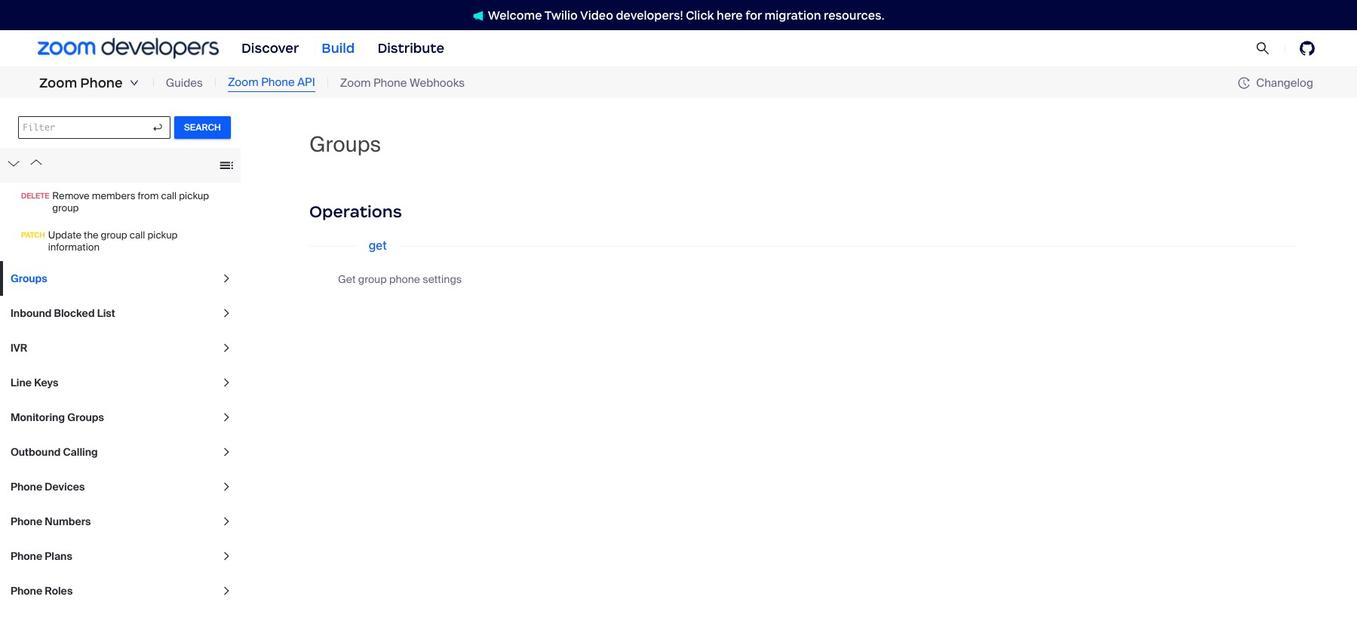 Task type: describe. For each thing, give the bounding box(es) containing it.
changelog
[[1257, 75, 1314, 90]]

search image
[[1256, 41, 1270, 55]]

zoom phone api
[[228, 75, 315, 90]]

resources.
[[824, 8, 885, 22]]

guides
[[166, 75, 203, 90]]

zoom developer logo image
[[38, 38, 219, 59]]

zoom phone
[[39, 75, 123, 91]]

notification image
[[473, 10, 483, 21]]

phone for zoom phone
[[80, 75, 123, 91]]

phone for zoom phone api
[[261, 75, 295, 90]]

zoom for zoom phone api
[[228, 75, 259, 90]]

down image
[[130, 78, 139, 88]]

video
[[580, 8, 613, 22]]

zoom phone api link
[[228, 74, 315, 92]]

changelog link
[[1239, 75, 1314, 90]]

zoom for zoom phone webhooks
[[340, 75, 371, 90]]

guides link
[[166, 75, 203, 92]]

here
[[717, 8, 743, 22]]

twilio
[[545, 8, 578, 22]]



Task type: locate. For each thing, give the bounding box(es) containing it.
phone
[[80, 75, 123, 91], [261, 75, 295, 90], [374, 75, 407, 90]]

api
[[297, 75, 315, 90]]

zoom phone webhooks link
[[340, 75, 465, 92]]

1 zoom from the left
[[39, 75, 77, 91]]

phone left api
[[261, 75, 295, 90]]

0 horizontal spatial phone
[[80, 75, 123, 91]]

webhooks
[[410, 75, 465, 90]]

welcome twilio video developers! click here for migration resources.
[[488, 8, 885, 22]]

zoom
[[39, 75, 77, 91], [228, 75, 259, 90], [340, 75, 371, 90]]

zoom for zoom phone
[[39, 75, 77, 91]]

zoom phone webhooks
[[340, 75, 465, 90]]

1 phone from the left
[[80, 75, 123, 91]]

history image
[[1239, 77, 1257, 89]]

search image
[[1256, 41, 1270, 55]]

github image
[[1300, 41, 1315, 56], [1300, 41, 1315, 56]]

developers!
[[616, 8, 683, 22]]

2 phone from the left
[[261, 75, 295, 90]]

phone left down image
[[80, 75, 123, 91]]

3 zoom from the left
[[340, 75, 371, 90]]

1 horizontal spatial zoom
[[228, 75, 259, 90]]

phone for zoom phone webhooks
[[374, 75, 407, 90]]

0 horizontal spatial zoom
[[39, 75, 77, 91]]

phone left webhooks
[[374, 75, 407, 90]]

welcome
[[488, 8, 542, 22]]

2 zoom from the left
[[228, 75, 259, 90]]

2 horizontal spatial zoom
[[340, 75, 371, 90]]

2 horizontal spatial phone
[[374, 75, 407, 90]]

history image
[[1239, 77, 1251, 89]]

1 horizontal spatial phone
[[261, 75, 295, 90]]

notification image
[[473, 10, 488, 21]]

welcome twilio video developers! click here for migration resources. link
[[458, 7, 900, 23]]

migration
[[765, 8, 821, 22]]

3 phone from the left
[[374, 75, 407, 90]]

click
[[686, 8, 714, 22]]

for
[[746, 8, 762, 22]]



Task type: vqa. For each thing, say whether or not it's contained in the screenshot.
200 button
no



